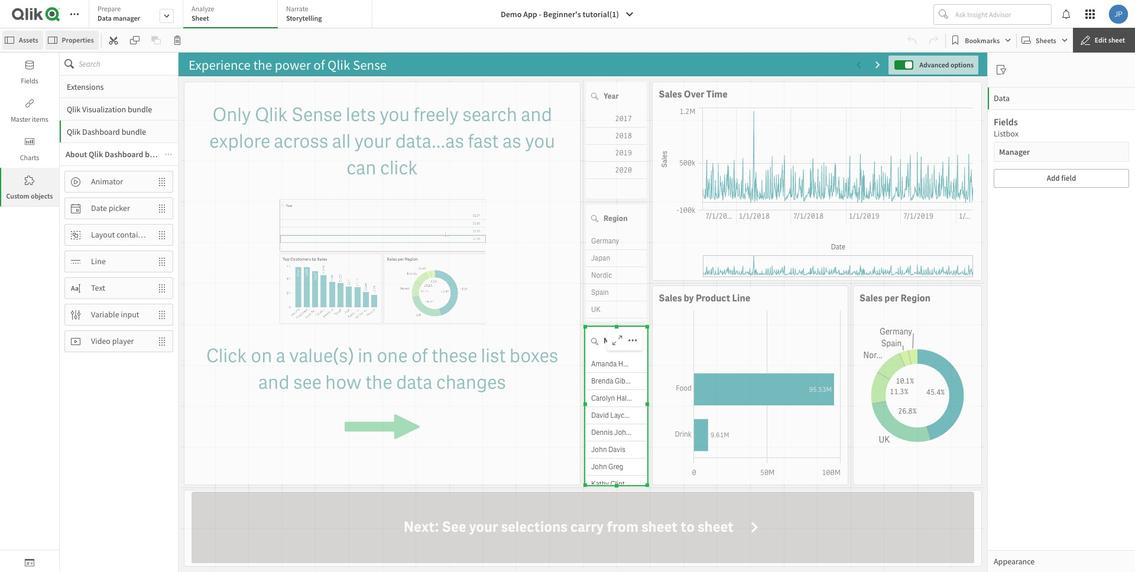 Task type: locate. For each thing, give the bounding box(es) containing it.
germany optional. 1 of 7 row
[[586, 233, 647, 250]]

object image
[[25, 137, 34, 147]]

0 horizontal spatial you
[[380, 102, 410, 127]]

john inside row
[[591, 462, 607, 472]]

year
[[604, 91, 619, 101]]

james peterson image
[[1109, 5, 1128, 24]]

0 vertical spatial manager
[[999, 147, 1030, 157]]

and inside the "click on a value(s) in one of these list boxes and see how the data changes"
[[259, 370, 290, 395]]

0 vertical spatial data
[[98, 14, 112, 22]]

0 vertical spatial your
[[355, 129, 392, 154]]

amanda honda
[[591, 359, 639, 369]]

qlik right only
[[255, 102, 288, 127]]

can
[[347, 155, 376, 180]]

line inside application
[[732, 292, 751, 305]]

carolyn
[[591, 394, 615, 403]]

options
[[951, 60, 974, 69]]

2 john from the top
[[591, 462, 607, 472]]

boxes
[[510, 344, 559, 369]]

dashboard
[[82, 126, 120, 137], [105, 149, 143, 160]]

0 vertical spatial move image
[[151, 252, 173, 272]]

1 move image from the top
[[151, 172, 173, 192]]

as
[[503, 129, 522, 154]]

sheet left to
[[642, 518, 678, 537]]

your
[[355, 129, 392, 154], [469, 518, 498, 537]]

tab list containing extensions
[[60, 75, 178, 572]]

move image for animator
[[151, 172, 173, 192]]

4 move image from the top
[[151, 278, 173, 298]]

sheet right to
[[698, 518, 734, 537]]

johnson
[[614, 428, 642, 437]]

you
[[380, 102, 410, 127], [525, 129, 555, 154]]

product
[[696, 292, 731, 305]]

fields button
[[0, 53, 59, 91]]

data tab
[[988, 87, 1136, 109]]

manager
[[999, 147, 1030, 157], [604, 336, 634, 346]]

dennis johnson optional. 5 of 19 row
[[586, 424, 647, 441]]

uk
[[591, 305, 601, 315]]

1 vertical spatial data
[[994, 93, 1010, 103]]

sales
[[659, 88, 682, 101], [659, 292, 682, 305], [860, 292, 883, 305]]

storytelling
[[286, 14, 322, 22]]

next:
[[404, 518, 439, 537]]

japan
[[591, 254, 610, 263]]

usa image
[[586, 319, 633, 335]]

sales left over at the top right of page
[[659, 88, 682, 101]]

sheet right edit
[[1109, 35, 1125, 44]]

john davis optional. 6 of 19 row
[[586, 441, 647, 459]]

your right see
[[469, 518, 498, 537]]

1 vertical spatial tab list
[[60, 75, 178, 572]]

appearance tab
[[988, 551, 1136, 572]]

0 horizontal spatial manager
[[604, 336, 634, 346]]

variables image
[[25, 558, 34, 568]]

application
[[0, 0, 1136, 572], [184, 82, 581, 485]]

greg
[[609, 462, 624, 472]]

input
[[121, 309, 139, 320]]

john for john greg
[[591, 462, 607, 472]]

qlik up about
[[67, 126, 81, 137]]

edit sheet
[[1095, 35, 1125, 44]]

0 horizontal spatial and
[[259, 370, 290, 395]]

qlik inside only qlik sense lets you freely search and explore across all your data...as fast as you can click
[[255, 102, 288, 127]]

1 horizontal spatial fields
[[994, 116, 1018, 128]]

sheets button
[[1020, 31, 1071, 50]]

bundle down 'qlik dashboard bundle' tab
[[145, 149, 170, 160]]

player
[[112, 336, 134, 347]]

2 vertical spatial move image
[[151, 331, 173, 352]]

layout container
[[91, 230, 150, 240]]

1 vertical spatial manager
[[604, 336, 634, 346]]

0 vertical spatial region
[[604, 213, 628, 223]]

0 vertical spatial dashboard
[[82, 126, 120, 137]]

1 vertical spatial bundle
[[122, 126, 146, 137]]

manager
[[113, 14, 140, 22]]

visualization
[[82, 104, 126, 114]]

1 horizontal spatial region
[[901, 292, 931, 305]]

qlik
[[255, 102, 288, 127], [67, 104, 81, 114], [67, 126, 81, 137], [89, 149, 103, 160]]

master items
[[11, 115, 48, 124]]

david
[[591, 411, 609, 420]]

sales left by
[[659, 292, 682, 305]]

next: see your selections carry from sheet to sheet button
[[192, 492, 975, 564]]

1 horizontal spatial your
[[469, 518, 498, 537]]

tab list containing prepare
[[89, 0, 377, 30]]

john greg
[[591, 462, 624, 472]]

carolyn halmon
[[591, 394, 641, 403]]

halmon
[[617, 394, 641, 403]]

line right product
[[732, 292, 751, 305]]

1 vertical spatial and
[[259, 370, 290, 395]]

-
[[539, 9, 542, 20]]

variable
[[91, 309, 119, 320]]

brenda gibson optional. 2 of 19 row
[[586, 373, 647, 390]]

line up text
[[91, 256, 106, 267]]

0 horizontal spatial data
[[98, 14, 112, 22]]

data down prepare
[[98, 14, 112, 22]]

1 vertical spatial region
[[901, 292, 931, 305]]

and down a
[[259, 370, 290, 395]]

next: see your selections carry from sheet to sheet
[[404, 518, 734, 537]]

across
[[274, 129, 328, 154]]

move image
[[151, 172, 173, 192], [151, 198, 173, 219], [151, 225, 173, 245], [151, 278, 173, 298]]

john down dennis
[[591, 445, 607, 454]]

master items button
[[0, 91, 59, 130]]

objects
[[31, 192, 53, 200]]

2020 optional. 4 of 5 row
[[586, 162, 647, 179]]

prepare
[[98, 4, 121, 13]]

3 move image from the top
[[151, 225, 173, 245]]

1 vertical spatial john
[[591, 462, 607, 472]]

0 vertical spatial tab list
[[89, 0, 377, 30]]

1 horizontal spatial manager
[[999, 147, 1030, 157]]

1 vertical spatial line
[[732, 292, 751, 305]]

date picker
[[91, 203, 130, 214]]

data inside tab
[[994, 93, 1010, 103]]

3 move image from the top
[[151, 331, 173, 352]]

region right the per on the bottom right of page
[[901, 292, 931, 305]]

text
[[91, 283, 105, 293]]

and up as
[[521, 102, 552, 127]]

next: see your selections carry from sheet to sheet application
[[184, 490, 982, 567]]

add field
[[1047, 173, 1077, 183]]

click on a value(s) in one of these list boxes and see how the data changes
[[206, 344, 559, 395]]

filterpane image
[[997, 65, 1007, 75]]

next sheet: product details image
[[874, 60, 883, 70]]

1 vertical spatial you
[[525, 129, 555, 154]]

0 vertical spatial you
[[380, 102, 410, 127]]

you right as
[[525, 129, 555, 154]]

kathy clinton optional. 8 of 19 row
[[586, 476, 647, 493]]

2 horizontal spatial sheet
[[1109, 35, 1125, 44]]

move image for layout container
[[151, 225, 173, 245]]

move image
[[151, 252, 173, 272], [151, 305, 173, 325], [151, 331, 173, 352]]

qlik right about
[[89, 149, 103, 160]]

click
[[206, 344, 247, 369]]

see
[[293, 370, 322, 395]]

custom objects button
[[0, 168, 59, 206]]

layout
[[91, 230, 115, 240]]

video player
[[91, 336, 134, 347]]

2020
[[615, 166, 632, 175]]

region up germany optional. 1 of 7 row
[[604, 213, 628, 223]]

john
[[591, 445, 607, 454], [591, 462, 607, 472]]

0 vertical spatial line
[[91, 256, 106, 267]]

1 vertical spatial your
[[469, 518, 498, 537]]

region
[[604, 213, 628, 223], [901, 292, 931, 305]]

dashboard down visualization
[[82, 126, 120, 137]]

animator
[[91, 176, 123, 187]]

1 vertical spatial move image
[[151, 305, 173, 325]]

2 move image from the top
[[151, 198, 173, 219]]

2 move image from the top
[[151, 305, 173, 325]]

edit sheet button
[[1073, 28, 1136, 53]]

john left greg
[[591, 462, 607, 472]]

selections
[[501, 518, 568, 537]]

dashboard inside tab
[[82, 126, 120, 137]]

manager down usa image
[[604, 336, 634, 346]]

and inside only qlik sense lets you freely search and explore across all your data...as fast as you can click
[[521, 102, 552, 127]]

you right lets
[[380, 102, 410, 127]]

move image for player
[[151, 331, 173, 352]]

cut image
[[109, 35, 118, 45]]

sales left the per on the bottom right of page
[[860, 292, 883, 305]]

line
[[91, 256, 106, 267], [732, 292, 751, 305]]

1 horizontal spatial and
[[521, 102, 552, 127]]

1 horizontal spatial you
[[525, 129, 555, 154]]

bundle inside tab
[[122, 126, 146, 137]]

copy image
[[130, 35, 139, 45]]

0 vertical spatial john
[[591, 445, 607, 454]]

germany
[[591, 237, 619, 246]]

1 move image from the top
[[151, 252, 173, 272]]

2018 optional. 2 of 5 row
[[586, 128, 647, 145]]

fields up listbox
[[994, 116, 1018, 128]]

sheets
[[1036, 36, 1057, 45]]

0 horizontal spatial your
[[355, 129, 392, 154]]

bundle up about qlik dashboard bundle
[[122, 126, 146, 137]]

arrow right image
[[748, 520, 762, 535]]

1 horizontal spatial data
[[994, 93, 1010, 103]]

tab list
[[89, 0, 377, 30], [60, 75, 178, 572]]

how
[[325, 370, 362, 395]]

freely
[[414, 102, 459, 127]]

0 vertical spatial bundle
[[128, 104, 152, 114]]

dashboard down 'qlik dashboard bundle' tab
[[105, 149, 143, 160]]

0 horizontal spatial fields
[[21, 76, 38, 85]]

prepare data manager
[[98, 4, 140, 22]]

data down filterpane "image"
[[994, 93, 1010, 103]]

john inside row
[[591, 445, 607, 454]]

bookmarks button
[[949, 31, 1014, 50]]

bundle
[[128, 104, 152, 114], [122, 126, 146, 137], [145, 149, 170, 160]]

fields down database icon
[[21, 76, 38, 85]]

sales over time application
[[652, 82, 982, 281]]

demo app - beginner's tutorial(1)
[[501, 9, 619, 20]]

qlik down extensions
[[67, 104, 81, 114]]

listbox
[[994, 128, 1019, 139]]

to
[[681, 518, 695, 537]]

qlik dashboard bundle tab
[[60, 120, 178, 143]]

nordic optional. 3 of 7 row
[[586, 267, 647, 285]]

sales by product line
[[659, 292, 751, 305]]

0 horizontal spatial line
[[91, 256, 106, 267]]

0 vertical spatial fields
[[21, 76, 38, 85]]

your up can
[[355, 129, 392, 154]]

move image for text
[[151, 278, 173, 298]]

sales by product line application
[[652, 286, 848, 485]]

0 vertical spatial and
[[521, 102, 552, 127]]

manager down listbox
[[999, 147, 1030, 157]]

puzzle image
[[25, 176, 34, 185]]

1 john from the top
[[591, 445, 607, 454]]

2017 optional. 1 of 5 row
[[586, 111, 647, 128]]

bundle up 'qlik dashboard bundle' tab
[[128, 104, 152, 114]]

1 horizontal spatial line
[[732, 292, 751, 305]]



Task type: vqa. For each thing, say whether or not it's contained in the screenshot.
the bottom the Year
no



Task type: describe. For each thing, give the bounding box(es) containing it.
2019 optional. 3 of 5 row
[[586, 145, 647, 162]]

2019
[[615, 148, 632, 158]]

bookmarks
[[965, 36, 1000, 45]]

laychak
[[611, 411, 636, 420]]

tutorial(1)
[[583, 9, 619, 20]]

sales for sales per region
[[860, 292, 883, 305]]

0 horizontal spatial region
[[604, 213, 628, 223]]

extensions
[[67, 81, 104, 92]]

lets
[[346, 102, 376, 127]]

qlik visualization bundle
[[67, 104, 152, 114]]

about qlik dashboard bundle
[[66, 149, 170, 160]]

amanda
[[591, 359, 617, 369]]

spain
[[591, 288, 609, 298]]

advanced options
[[920, 60, 974, 69]]

properties
[[62, 35, 94, 44]]

sheet
[[192, 14, 209, 22]]

kathy clinton
[[591, 479, 633, 489]]

carolyn halmon optional. 3 of 19 row
[[586, 390, 647, 407]]

assets button
[[2, 31, 43, 50]]

clinton
[[611, 479, 633, 489]]

1 horizontal spatial sheet
[[698, 518, 734, 537]]

brenda
[[591, 376, 614, 386]]

per
[[885, 292, 899, 305]]

changes
[[436, 370, 506, 395]]

appearance
[[994, 557, 1035, 567]]

date
[[91, 203, 107, 214]]

list
[[481, 344, 506, 369]]

items
[[32, 115, 48, 124]]

beginner's
[[543, 9, 581, 20]]

video
[[91, 336, 111, 347]]

1 vertical spatial fields
[[994, 116, 1018, 128]]

in
[[358, 344, 373, 369]]

data...as
[[395, 129, 464, 154]]

sales for sales by product line
[[659, 292, 682, 305]]

Ask Insight Advisor text field
[[953, 5, 1052, 24]]

field
[[1062, 173, 1077, 183]]

fields inside button
[[21, 76, 38, 85]]

usa optional. 6 of 7 row
[[586, 319, 647, 336]]

data inside prepare data manager
[[98, 14, 112, 22]]

Search text field
[[79, 53, 178, 75]]

japan optional. 2 of 7 row
[[586, 250, 647, 267]]

sales for sales over time
[[659, 88, 682, 101]]

2 vertical spatial bundle
[[145, 149, 170, 160]]

0 horizontal spatial sheet
[[642, 518, 678, 537]]

narrate storytelling
[[286, 4, 322, 22]]

the
[[365, 370, 392, 395]]

your inside next: see your selections carry from sheet to sheet button
[[469, 518, 498, 537]]

uk optional. 5 of 7 row
[[586, 302, 647, 319]]

click
[[380, 155, 418, 180]]

edit
[[1095, 35, 1107, 44]]

gibson
[[615, 376, 637, 386]]

fast
[[468, 129, 499, 154]]

see
[[442, 518, 466, 537]]

add
[[1047, 173, 1060, 183]]

line inside tab list
[[91, 256, 106, 267]]

carry
[[571, 518, 604, 537]]

of
[[412, 344, 428, 369]]

demo
[[501, 9, 522, 20]]

david laychak optional. 4 of 19 row
[[586, 407, 647, 424]]

custom objects
[[6, 192, 53, 200]]

kathy
[[591, 479, 609, 489]]

charts
[[20, 153, 39, 162]]

app
[[523, 9, 537, 20]]

explore
[[209, 129, 270, 154]]

over
[[684, 88, 705, 101]]

1 vertical spatial dashboard
[[105, 149, 143, 160]]

move image for date picker
[[151, 198, 173, 219]]

data
[[396, 370, 433, 395]]

container
[[117, 230, 150, 240]]

sales per region application
[[853, 286, 982, 485]]

analyze sheet
[[192, 4, 214, 22]]

delete image
[[172, 35, 182, 45]]

spain optional. 4 of 7 row
[[586, 285, 647, 302]]

picker
[[109, 203, 130, 214]]

about
[[66, 149, 87, 160]]

david laychak
[[591, 411, 636, 420]]

amanda honda optional. 1 of 19 row
[[586, 356, 647, 373]]

database image
[[25, 60, 34, 70]]

dennis johnson
[[591, 428, 642, 437]]

link image
[[25, 99, 34, 108]]

bundle for qlik dashboard bundle
[[122, 126, 146, 137]]

bundle for qlik visualization bundle
[[128, 104, 152, 114]]

sales over time
[[659, 88, 728, 101]]

demo app - beginner's tutorial(1) button
[[494, 5, 642, 24]]

charts button
[[0, 130, 59, 168]]

john davis
[[591, 445, 626, 454]]

john for john davis
[[591, 445, 607, 454]]

nordic
[[591, 271, 612, 280]]

only
[[212, 102, 251, 127]]

properties button
[[45, 31, 99, 50]]

sense
[[292, 102, 342, 127]]

master
[[11, 115, 31, 124]]

honda
[[618, 359, 639, 369]]

analyze
[[192, 4, 214, 13]]

add field button
[[994, 169, 1130, 188]]

by
[[684, 292, 694, 305]]

move image for input
[[151, 305, 173, 325]]

all
[[332, 129, 351, 154]]

your inside only qlik sense lets you freely search and explore across all your data...as fast as you can click
[[355, 129, 392, 154]]

john greg optional. 7 of 19 row
[[586, 459, 647, 476]]

only qlik sense lets you freely search and explore across all your data...as fast as you can click
[[209, 102, 555, 180]]

region inside application
[[901, 292, 931, 305]]

qlik inside tab
[[67, 126, 81, 137]]

more information image
[[165, 143, 172, 166]]

2017
[[615, 114, 632, 124]]

custom
[[6, 192, 29, 200]]

time
[[707, 88, 728, 101]]

value(s)
[[289, 344, 354, 369]]



